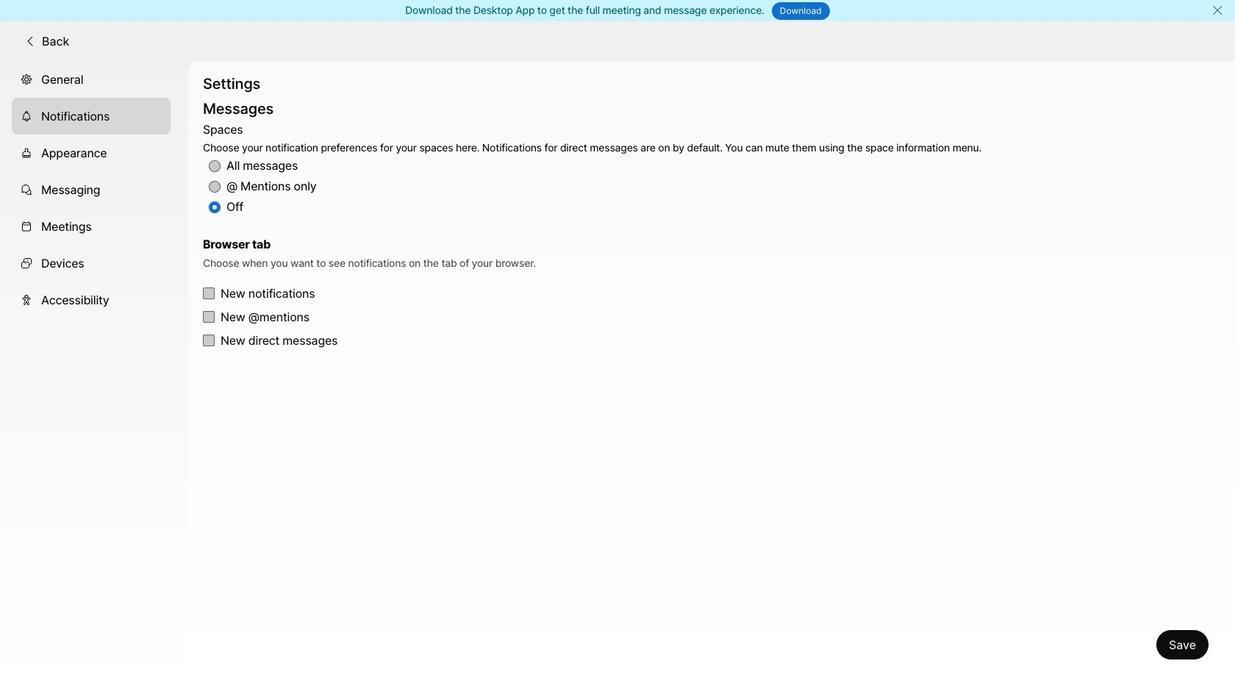 Task type: vqa. For each thing, say whether or not it's contained in the screenshot.
Gary Orlando, New messages LIST ITEM
no



Task type: locate. For each thing, give the bounding box(es) containing it.
accessibility tab
[[12, 281, 171, 318]]

settings navigation
[[0, 61, 188, 683]]

@ Mentions only radio
[[209, 181, 221, 193]]

messaging tab
[[12, 171, 171, 208]]

appearance tab
[[12, 134, 171, 171]]

general tab
[[12, 61, 171, 98]]

cancel_16 image
[[1213, 4, 1224, 16]]

option group
[[203, 120, 982, 218]]



Task type: describe. For each thing, give the bounding box(es) containing it.
meetings tab
[[12, 208, 171, 245]]

notifications tab
[[12, 98, 171, 134]]

Off radio
[[209, 202, 221, 213]]

All messages radio
[[209, 160, 221, 172]]

devices tab
[[12, 245, 171, 281]]



